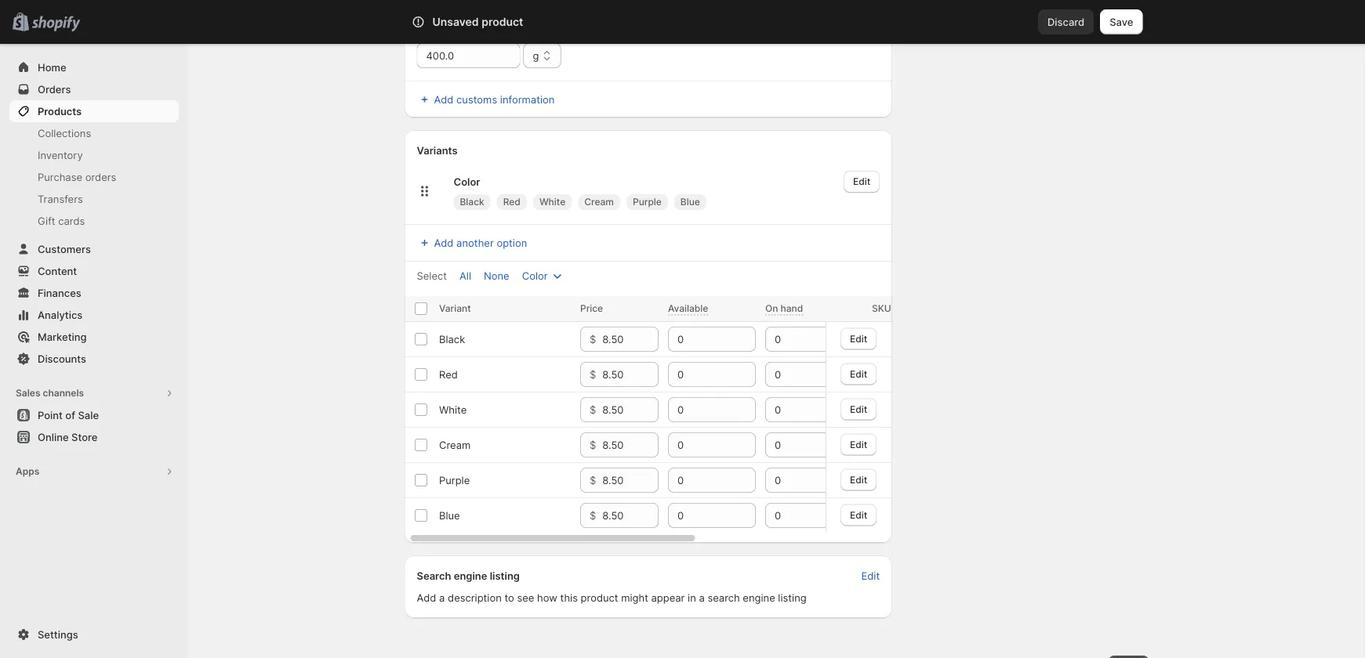 Task type: vqa. For each thing, say whether or not it's contained in the screenshot.
2023 for Oct 18, 2023
no



Task type: describe. For each thing, give the bounding box(es) containing it.
edit for blue
[[850, 510, 867, 521]]

1 horizontal spatial listing
[[778, 592, 807, 604]]

sale
[[78, 409, 99, 422]]

$ for white
[[589, 404, 596, 416]]

cards
[[58, 215, 85, 227]]

online store link
[[9, 427, 179, 449]]

0 horizontal spatial red
[[439, 369, 457, 381]]

options element for red edit button
[[439, 369, 457, 381]]

edit inside dropdown button
[[853, 176, 871, 187]]

inventory link
[[9, 144, 179, 166]]

finances link
[[9, 282, 179, 304]]

online store button
[[0, 427, 188, 449]]

all button
[[450, 265, 481, 287]]

apps button
[[9, 461, 179, 483]]

another
[[456, 237, 494, 249]]

apps
[[16, 466, 39, 478]]

hand
[[780, 303, 803, 314]]

finances
[[38, 287, 81, 299]]

description
[[448, 592, 502, 604]]

options element for edit button associated with blue
[[439, 510, 460, 522]]

sales channels button
[[9, 383, 179, 405]]

1 horizontal spatial cream
[[584, 196, 614, 208]]

information
[[500, 93, 555, 105]]

1 vertical spatial cream
[[439, 439, 470, 451]]

search engine listing
[[417, 570, 520, 582]]

edit for white
[[850, 404, 867, 415]]

shopify image
[[32, 16, 80, 32]]

edit button for cream
[[841, 434, 877, 456]]

search for search
[[481, 16, 514, 28]]

none
[[484, 270, 510, 282]]

options element for edit button related to purple
[[439, 474, 470, 487]]

edit button for purple
[[841, 469, 877, 491]]

available
[[668, 303, 708, 314]]

point of sale link
[[9, 405, 179, 427]]

edit for cream
[[850, 439, 867, 450]]

appear
[[651, 592, 685, 604]]

option
[[497, 237, 527, 249]]

gift
[[38, 215, 55, 227]]

$ text field for cream
[[602, 433, 658, 458]]

to
[[505, 592, 514, 604]]

point of sale button
[[0, 405, 188, 427]]

discounts
[[38, 353, 86, 365]]

marketing link
[[9, 326, 179, 348]]

point
[[38, 409, 63, 422]]

purchase orders link
[[9, 166, 179, 188]]

$ for red
[[589, 369, 596, 381]]

0 vertical spatial listing
[[490, 570, 520, 582]]

$ text field for black
[[602, 327, 658, 352]]

$ for cream
[[589, 439, 596, 451]]

products
[[38, 105, 82, 117]]

search for search engine listing
[[417, 570, 451, 582]]

sales channels
[[16, 388, 84, 399]]

edit for red
[[850, 368, 867, 380]]

home link
[[9, 56, 179, 78]]

search button
[[455, 9, 910, 35]]

0 vertical spatial black
[[460, 196, 484, 208]]

store
[[71, 431, 98, 443]]

1 vertical spatial engine
[[743, 592, 775, 604]]

sales
[[16, 388, 40, 399]]

in
[[688, 592, 696, 604]]

edit button for black
[[841, 328, 877, 350]]

content link
[[9, 260, 179, 282]]

settings
[[38, 629, 78, 641]]

settings link
[[9, 624, 179, 646]]

g
[[533, 49, 539, 62]]

add for add customs information
[[434, 93, 454, 105]]

price
[[580, 303, 603, 314]]

variants
[[417, 144, 458, 156]]

color button
[[513, 265, 575, 287]]

all
[[460, 270, 471, 282]]

purchase orders
[[38, 171, 116, 183]]

see
[[517, 592, 534, 604]]

search
[[708, 592, 740, 604]]



Task type: locate. For each thing, give the bounding box(es) containing it.
0 horizontal spatial a
[[439, 592, 445, 604]]

2 vertical spatial add
[[417, 592, 436, 604]]

unsaved product
[[432, 15, 523, 29]]

gift cards link
[[9, 210, 179, 232]]

orders
[[85, 171, 116, 183]]

transfers
[[38, 193, 83, 205]]

1 vertical spatial $ text field
[[602, 503, 658, 529]]

marketing
[[38, 331, 87, 343]]

of
[[65, 409, 75, 422]]

edit for black
[[850, 333, 867, 344]]

on
[[765, 303, 778, 314]]

search up 'description'
[[417, 570, 451, 582]]

customers link
[[9, 238, 179, 260]]

engine
[[454, 570, 487, 582], [743, 592, 775, 604]]

might
[[621, 592, 648, 604]]

0 horizontal spatial search
[[417, 570, 451, 582]]

0 vertical spatial color
[[454, 176, 480, 188]]

discard
[[1048, 16, 1085, 28]]

white
[[539, 196, 566, 208], [439, 404, 466, 416]]

red
[[503, 196, 521, 208], [439, 369, 457, 381]]

red up option
[[503, 196, 521, 208]]

2 $ text field from the top
[[602, 503, 658, 529]]

1 vertical spatial blue
[[439, 510, 460, 522]]

0 horizontal spatial purple
[[439, 474, 470, 487]]

online store
[[38, 431, 98, 443]]

add customs information button
[[407, 89, 889, 111]]

product right unsaved
[[482, 15, 523, 29]]

select
[[417, 270, 447, 282]]

0 vertical spatial product
[[482, 15, 523, 29]]

6 options element from the top
[[439, 510, 460, 522]]

customs
[[456, 93, 497, 105]]

product right the this
[[581, 592, 618, 604]]

1 horizontal spatial red
[[503, 196, 521, 208]]

Weight text field
[[417, 43, 520, 68]]

4 $ text field from the top
[[602, 433, 658, 458]]

collections
[[38, 127, 91, 139]]

3 $ from the top
[[589, 404, 596, 416]]

online
[[38, 431, 69, 443]]

a
[[439, 592, 445, 604], [699, 592, 705, 604]]

options element containing black
[[439, 333, 465, 345]]

$ text field for red
[[602, 362, 658, 387]]

0 horizontal spatial color
[[454, 176, 480, 188]]

cream
[[584, 196, 614, 208], [439, 439, 470, 451]]

1 horizontal spatial engine
[[743, 592, 775, 604]]

0 horizontal spatial cream
[[439, 439, 470, 451]]

gift cards
[[38, 215, 85, 227]]

save
[[1110, 16, 1134, 28]]

1 vertical spatial purple
[[439, 474, 470, 487]]

weight
[[417, 26, 450, 38]]

edit button for blue
[[841, 504, 877, 526]]

$
[[589, 333, 596, 345], [589, 369, 596, 381], [589, 404, 596, 416], [589, 439, 596, 451], [589, 474, 596, 487], [589, 510, 596, 522]]

1 vertical spatial product
[[581, 592, 618, 604]]

5 options element from the top
[[439, 474, 470, 487]]

search inside button
[[481, 16, 514, 28]]

channels
[[43, 388, 84, 399]]

listing right search
[[778, 592, 807, 604]]

1 vertical spatial red
[[439, 369, 457, 381]]

discounts link
[[9, 348, 179, 370]]

0 vertical spatial search
[[481, 16, 514, 28]]

home
[[38, 61, 66, 73]]

1 options element from the top
[[439, 333, 465, 345]]

$ for black
[[589, 333, 596, 345]]

engine up 'description'
[[454, 570, 487, 582]]

0 vertical spatial cream
[[584, 196, 614, 208]]

options element containing red
[[439, 369, 457, 381]]

5 $ from the top
[[589, 474, 596, 487]]

search right unsaved
[[481, 16, 514, 28]]

1 $ from the top
[[589, 333, 596, 345]]

0 horizontal spatial engine
[[454, 570, 487, 582]]

0 vertical spatial engine
[[454, 570, 487, 582]]

variant
[[439, 303, 471, 314]]

color
[[454, 176, 480, 188], [522, 270, 548, 282]]

1 horizontal spatial purple
[[633, 196, 662, 208]]

$ text field for white
[[602, 398, 658, 423]]

6 $ from the top
[[589, 510, 596, 522]]

options element
[[439, 333, 465, 345], [439, 369, 457, 381], [439, 404, 466, 416], [439, 439, 470, 451], [439, 474, 470, 487], [439, 510, 460, 522]]

unsaved
[[432, 15, 479, 29]]

analytics
[[38, 309, 83, 321]]

$ text field for blue
[[602, 503, 658, 529]]

options element containing cream
[[439, 439, 470, 451]]

listing
[[490, 570, 520, 582], [778, 592, 807, 604]]

how
[[537, 592, 557, 604]]

color inside dropdown button
[[522, 270, 548, 282]]

$ text field
[[602, 468, 658, 493], [602, 503, 658, 529]]

color down variants
[[454, 176, 480, 188]]

1 horizontal spatial a
[[699, 592, 705, 604]]

2 a from the left
[[699, 592, 705, 604]]

1 horizontal spatial blue
[[681, 196, 700, 208]]

2 $ text field from the top
[[602, 362, 658, 387]]

a left 'description'
[[439, 592, 445, 604]]

black down variant
[[439, 333, 465, 345]]

1 vertical spatial search
[[417, 570, 451, 582]]

edit button for red
[[841, 363, 877, 385]]

0 horizontal spatial white
[[439, 404, 466, 416]]

$ for purple
[[589, 474, 596, 487]]

1 $ text field from the top
[[602, 468, 658, 493]]

0 vertical spatial add
[[434, 93, 454, 105]]

edit for purple
[[850, 474, 867, 486]]

0 vertical spatial white
[[539, 196, 566, 208]]

none button
[[474, 265, 519, 287]]

options element containing purple
[[439, 474, 470, 487]]

save button
[[1100, 9, 1143, 35]]

2 options element from the top
[[439, 369, 457, 381]]

edit button
[[844, 171, 880, 193]]

color right none
[[522, 270, 548, 282]]

2 $ from the top
[[589, 369, 596, 381]]

add down search engine listing
[[417, 592, 436, 604]]

add left another
[[434, 237, 454, 249]]

options element containing white
[[439, 404, 466, 416]]

purple
[[633, 196, 662, 208], [439, 474, 470, 487]]

0 horizontal spatial listing
[[490, 570, 520, 582]]

0 vertical spatial $ text field
[[602, 468, 658, 493]]

1 vertical spatial listing
[[778, 592, 807, 604]]

on hand
[[765, 303, 803, 314]]

0 horizontal spatial product
[[482, 15, 523, 29]]

1 horizontal spatial white
[[539, 196, 566, 208]]

3 options element from the top
[[439, 404, 466, 416]]

4 options element from the top
[[439, 439, 470, 451]]

options element for edit button corresponding to black
[[439, 333, 465, 345]]

1 horizontal spatial color
[[522, 270, 548, 282]]

inventory
[[38, 149, 83, 161]]

collections link
[[9, 122, 179, 144]]

products link
[[9, 100, 179, 122]]

engine right search
[[743, 592, 775, 604]]

discard button
[[1038, 9, 1094, 35]]

sku
[[872, 303, 891, 314]]

a right in
[[699, 592, 705, 604]]

$ text field
[[602, 327, 658, 352], [602, 362, 658, 387], [602, 398, 658, 423], [602, 433, 658, 458]]

analytics link
[[9, 304, 179, 326]]

content
[[38, 265, 77, 277]]

edit
[[853, 176, 871, 187], [850, 333, 867, 344], [850, 368, 867, 380], [850, 404, 867, 415], [850, 439, 867, 450], [850, 474, 867, 486], [850, 510, 867, 521], [861, 570, 880, 582]]

listing up the to
[[490, 570, 520, 582]]

options element for edit button for cream
[[439, 439, 470, 451]]

1 vertical spatial color
[[522, 270, 548, 282]]

customers
[[38, 243, 91, 255]]

black up another
[[460, 196, 484, 208]]

None number field
[[668, 327, 732, 352], [765, 327, 829, 352], [668, 362, 732, 387], [765, 362, 829, 387], [668, 398, 732, 423], [765, 398, 829, 423], [668, 433, 732, 458], [765, 433, 829, 458], [668, 468, 732, 493], [765, 468, 829, 493], [668, 503, 732, 529], [765, 503, 829, 529], [668, 327, 732, 352], [765, 327, 829, 352], [668, 362, 732, 387], [765, 362, 829, 387], [668, 398, 732, 423], [765, 398, 829, 423], [668, 433, 732, 458], [765, 433, 829, 458], [668, 468, 732, 493], [765, 468, 829, 493], [668, 503, 732, 529], [765, 503, 829, 529]]

1 horizontal spatial search
[[481, 16, 514, 28]]

0 vertical spatial purple
[[633, 196, 662, 208]]

1 vertical spatial white
[[439, 404, 466, 416]]

point of sale
[[38, 409, 99, 422]]

add customs information
[[434, 93, 555, 105]]

transfers link
[[9, 188, 179, 210]]

this
[[560, 592, 578, 604]]

1 vertical spatial add
[[434, 237, 454, 249]]

$ text field for purple
[[602, 468, 658, 493]]

add left customs
[[434, 93, 454, 105]]

black
[[460, 196, 484, 208], [439, 333, 465, 345]]

4 $ from the top
[[589, 439, 596, 451]]

add for add another option
[[434, 237, 454, 249]]

$ for blue
[[589, 510, 596, 522]]

1 a from the left
[[439, 592, 445, 604]]

options element for white edit button
[[439, 404, 466, 416]]

edit button for white
[[841, 399, 877, 421]]

add a description to see how this product might appear in a search engine listing
[[417, 592, 807, 604]]

0 vertical spatial blue
[[681, 196, 700, 208]]

1 horizontal spatial product
[[581, 592, 618, 604]]

add another option button
[[407, 232, 537, 254]]

options element containing blue
[[439, 510, 460, 522]]

0 vertical spatial red
[[503, 196, 521, 208]]

purchase
[[38, 171, 82, 183]]

add another option
[[434, 237, 527, 249]]

orders link
[[9, 78, 179, 100]]

1 vertical spatial black
[[439, 333, 465, 345]]

orders
[[38, 83, 71, 95]]

product
[[482, 15, 523, 29], [581, 592, 618, 604]]

red down variant
[[439, 369, 457, 381]]

1 $ text field from the top
[[602, 327, 658, 352]]

search
[[481, 16, 514, 28], [417, 570, 451, 582]]

add
[[434, 93, 454, 105], [434, 237, 454, 249], [417, 592, 436, 604]]

blue
[[681, 196, 700, 208], [439, 510, 460, 522]]

0 horizontal spatial blue
[[439, 510, 460, 522]]

3 $ text field from the top
[[602, 398, 658, 423]]



